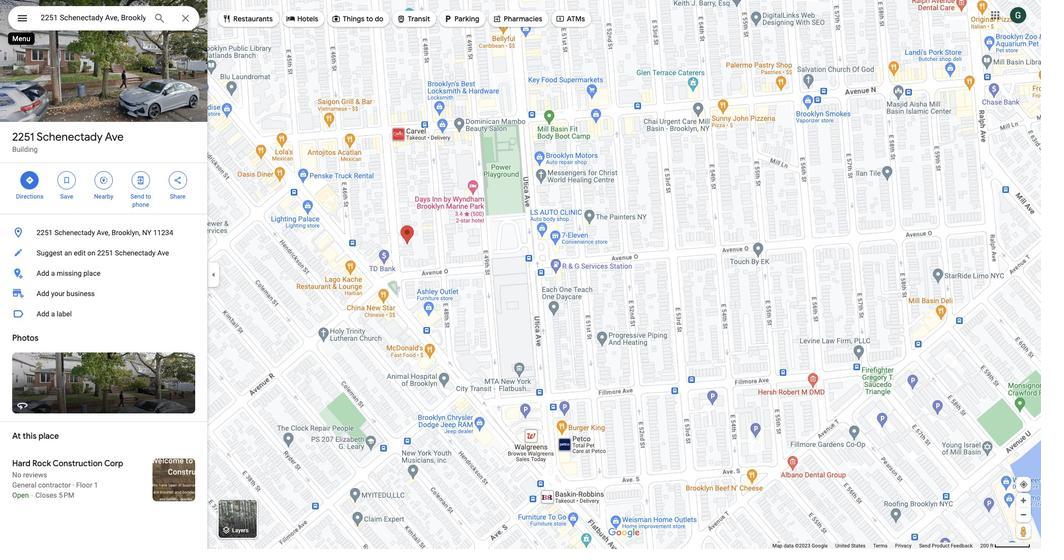 Task type: describe. For each thing, give the bounding box(es) containing it.
 button
[[8, 6, 37, 33]]

atms
[[567, 14, 585, 23]]

edit
[[74, 249, 86, 257]]

feedback
[[951, 544, 973, 549]]


[[443, 13, 453, 24]]

2251 for ave,
[[37, 229, 53, 237]]

1 vertical spatial place
[[39, 432, 59, 442]]

floor
[[76, 482, 92, 490]]

directions
[[16, 193, 43, 200]]

actions for 2251 schenectady ave region
[[0, 163, 207, 214]]

 transit
[[397, 13, 430, 24]]

send to phone
[[130, 193, 151, 208]]

show street view coverage image
[[1016, 524, 1031, 539]]

united
[[836, 544, 850, 549]]

 search field
[[8, 6, 199, 33]]

contractor
[[38, 482, 71, 490]]


[[25, 175, 34, 186]]

 restaurants
[[222, 13, 273, 24]]

 hotels
[[286, 13, 318, 24]]

layers
[[232, 528, 249, 535]]


[[332, 13, 341, 24]]

at this place
[[12, 432, 59, 442]]

add for add your business
[[37, 290, 49, 298]]

phone
[[132, 201, 149, 208]]

hard rock construction corp no reviews general contractor · floor 1 open ⋅ closes 5 pm
[[12, 459, 123, 500]]

 pharmacies
[[493, 13, 542, 24]]


[[173, 175, 182, 186]]

suggest
[[37, 249, 63, 257]]

2251 Schenectady Ave, Brooklyn, NY 11234 field
[[8, 6, 199, 31]]

google maps element
[[0, 0, 1041, 550]]

terms button
[[873, 543, 888, 550]]

data
[[784, 544, 794, 549]]

place inside button
[[83, 269, 100, 278]]

add your business
[[37, 290, 95, 298]]

hotels
[[297, 14, 318, 23]]

things
[[343, 14, 365, 23]]

⋅
[[31, 492, 34, 500]]

a for missing
[[51, 269, 55, 278]]

states
[[851, 544, 866, 549]]

restaurants
[[233, 14, 273, 23]]

 parking
[[443, 13, 479, 24]]

show your location image
[[1019, 481, 1029, 490]]

add a label button
[[0, 304, 207, 324]]


[[397, 13, 406, 24]]

ft
[[990, 544, 994, 549]]

 atms
[[556, 13, 585, 24]]

©2023
[[795, 544, 811, 549]]

send product feedback button
[[919, 543, 973, 550]]

transit
[[408, 14, 430, 23]]

your
[[51, 290, 65, 298]]

200
[[981, 544, 989, 549]]

zoom out image
[[1020, 512, 1028, 519]]

200 ft
[[981, 544, 994, 549]]

1
[[94, 482, 98, 490]]

suggest an edit on 2251 schenectady ave button
[[0, 243, 207, 263]]

privacy
[[895, 544, 912, 549]]

add for add a label
[[37, 310, 49, 318]]

at
[[12, 432, 21, 442]]

footer inside google maps element
[[773, 543, 981, 550]]

hard
[[12, 459, 30, 469]]

send product feedback
[[919, 544, 973, 549]]



Task type: vqa. For each thing, say whether or not it's contained in the screenshot.
min related to 10:49 PM
no



Task type: locate. For each thing, give the bounding box(es) containing it.
·
[[73, 482, 74, 490]]

2 add from the top
[[37, 290, 49, 298]]

general
[[12, 482, 36, 490]]

terms
[[873, 544, 888, 549]]

5 pm
[[59, 492, 74, 500]]

nearby
[[94, 193, 113, 200]]

1 vertical spatial 2251
[[37, 229, 53, 237]]

rock
[[32, 459, 51, 469]]

2251 up suggest
[[37, 229, 53, 237]]

none field inside "2251 schenectady ave, brooklyn, ny 11234" field
[[41, 12, 145, 24]]

add left the 'label'
[[37, 310, 49, 318]]

building
[[12, 145, 38, 154]]

0 vertical spatial schenectady
[[37, 130, 103, 144]]

brooklyn,
[[112, 229, 140, 237]]

a
[[51, 269, 55, 278], [51, 310, 55, 318]]

schenectady for ave,
[[54, 229, 95, 237]]

add for add a missing place
[[37, 269, 49, 278]]

a for label
[[51, 310, 55, 318]]

1 vertical spatial a
[[51, 310, 55, 318]]

schenectady
[[37, 130, 103, 144], [54, 229, 95, 237], [115, 249, 156, 257]]

ave down 11234
[[157, 249, 169, 257]]

0 vertical spatial add
[[37, 269, 49, 278]]

add a label
[[37, 310, 72, 318]]

to
[[366, 14, 373, 23], [146, 193, 151, 200]]

None field
[[41, 12, 145, 24]]

a left missing
[[51, 269, 55, 278]]

0 horizontal spatial 2251
[[12, 130, 34, 144]]

2251 inside 'suggest an edit on 2251 schenectady ave' button
[[97, 249, 113, 257]]

zoom in image
[[1020, 497, 1028, 505]]

0 vertical spatial to
[[366, 14, 373, 23]]

share
[[170, 193, 186, 200]]

schenectady inside button
[[54, 229, 95, 237]]

add left "your"
[[37, 290, 49, 298]]

pharmacies
[[504, 14, 542, 23]]

ave up 
[[105, 130, 124, 144]]

2251 up building at the top of the page
[[12, 130, 34, 144]]

11234
[[153, 229, 173, 237]]

send for send product feedback
[[919, 544, 931, 549]]

map
[[773, 544, 783, 549]]

add down suggest
[[37, 269, 49, 278]]

place down on
[[83, 269, 100, 278]]


[[556, 13, 565, 24]]

on
[[87, 249, 95, 257]]

2251 inside 2251 schenectady ave building
[[12, 130, 34, 144]]

3 add from the top
[[37, 310, 49, 318]]

collapse side panel image
[[208, 269, 219, 280]]

product
[[932, 544, 950, 549]]

2251 for ave
[[12, 130, 34, 144]]


[[136, 175, 145, 186]]

corp
[[104, 459, 123, 469]]

add
[[37, 269, 49, 278], [37, 290, 49, 298], [37, 310, 49, 318]]

0 horizontal spatial to
[[146, 193, 151, 200]]

2 vertical spatial add
[[37, 310, 49, 318]]

schenectady for ave
[[37, 130, 103, 144]]


[[493, 13, 502, 24]]

this
[[23, 432, 37, 442]]

ave,
[[97, 229, 110, 237]]

add a missing place
[[37, 269, 100, 278]]

suggest an edit on 2251 schenectady ave
[[37, 249, 169, 257]]

send for send to phone
[[130, 193, 144, 200]]

2251 schenectady ave main content
[[0, 0, 207, 550]]

0 vertical spatial send
[[130, 193, 144, 200]]

missing
[[57, 269, 82, 278]]

add your business link
[[0, 284, 207, 304]]

an
[[64, 249, 72, 257]]


[[16, 11, 28, 25]]

send inside the send to phone
[[130, 193, 144, 200]]

0 vertical spatial a
[[51, 269, 55, 278]]

0 vertical spatial place
[[83, 269, 100, 278]]

2251 right on
[[97, 249, 113, 257]]

 things to do
[[332, 13, 384, 24]]

parking
[[455, 14, 479, 23]]

schenectady inside button
[[115, 249, 156, 257]]

schenectady down the brooklyn, on the top left of the page
[[115, 249, 156, 257]]

0 vertical spatial 2251
[[12, 130, 34, 144]]

ave
[[105, 130, 124, 144], [157, 249, 169, 257]]

place right this
[[39, 432, 59, 442]]

1 vertical spatial schenectady
[[54, 229, 95, 237]]

1 add from the top
[[37, 269, 49, 278]]

united states
[[836, 544, 866, 549]]

1 horizontal spatial 2251
[[37, 229, 53, 237]]

footer
[[773, 543, 981, 550]]

1 vertical spatial to
[[146, 193, 151, 200]]

privacy button
[[895, 543, 912, 550]]

do
[[375, 14, 384, 23]]

label
[[57, 310, 72, 318]]

1 vertical spatial add
[[37, 290, 49, 298]]

1 horizontal spatial place
[[83, 269, 100, 278]]

schenectady inside 2251 schenectady ave building
[[37, 130, 103, 144]]

2251 schenectady ave building
[[12, 130, 124, 154]]

a left the 'label'
[[51, 310, 55, 318]]

2251 inside 2251 schenectady ave, brooklyn, ny 11234 button
[[37, 229, 53, 237]]

1 vertical spatial ave
[[157, 249, 169, 257]]

united states button
[[836, 543, 866, 550]]

business
[[67, 290, 95, 298]]


[[222, 13, 231, 24]]

1 a from the top
[[51, 269, 55, 278]]

0 horizontal spatial ave
[[105, 130, 124, 144]]

2 vertical spatial schenectady
[[115, 249, 156, 257]]

2251
[[12, 130, 34, 144], [37, 229, 53, 237], [97, 249, 113, 257]]

2251 schenectady ave, brooklyn, ny 11234
[[37, 229, 173, 237]]

0 horizontal spatial send
[[130, 193, 144, 200]]

send inside button
[[919, 544, 931, 549]]

2251 schenectady ave, brooklyn, ny 11234 button
[[0, 223, 207, 243]]

to up phone
[[146, 193, 151, 200]]

open
[[12, 492, 29, 500]]

to inside the send to phone
[[146, 193, 151, 200]]

map data ©2023 google
[[773, 544, 828, 549]]

1 horizontal spatial send
[[919, 544, 931, 549]]

closes
[[35, 492, 57, 500]]

send
[[130, 193, 144, 200], [919, 544, 931, 549]]

2 a from the top
[[51, 310, 55, 318]]


[[286, 13, 295, 24]]

add a missing place button
[[0, 263, 207, 284]]

no
[[12, 471, 21, 479]]

0 horizontal spatial place
[[39, 432, 59, 442]]

1 horizontal spatial ave
[[157, 249, 169, 257]]

to inside  things to do
[[366, 14, 373, 23]]

ave inside 2251 schenectady ave building
[[105, 130, 124, 144]]

schenectady up the 
[[37, 130, 103, 144]]

reviews
[[23, 471, 47, 479]]

photos
[[12, 334, 39, 344]]

200 ft button
[[981, 544, 1031, 549]]

send up phone
[[130, 193, 144, 200]]


[[62, 175, 71, 186]]

send left product
[[919, 544, 931, 549]]

place
[[83, 269, 100, 278], [39, 432, 59, 442]]

footer containing map data ©2023 google
[[773, 543, 981, 550]]

2 vertical spatial 2251
[[97, 249, 113, 257]]

save
[[60, 193, 73, 200]]


[[99, 175, 108, 186]]

ave inside button
[[157, 249, 169, 257]]

1 vertical spatial send
[[919, 544, 931, 549]]

2 horizontal spatial 2251
[[97, 249, 113, 257]]

schenectady up edit
[[54, 229, 95, 237]]

google
[[812, 544, 828, 549]]

0 vertical spatial ave
[[105, 130, 124, 144]]

google account: greg robinson  
(robinsongreg175@gmail.com) image
[[1010, 7, 1027, 23]]

ny
[[142, 229, 152, 237]]

to left do
[[366, 14, 373, 23]]

1 horizontal spatial to
[[366, 14, 373, 23]]

construction
[[53, 459, 102, 469]]



